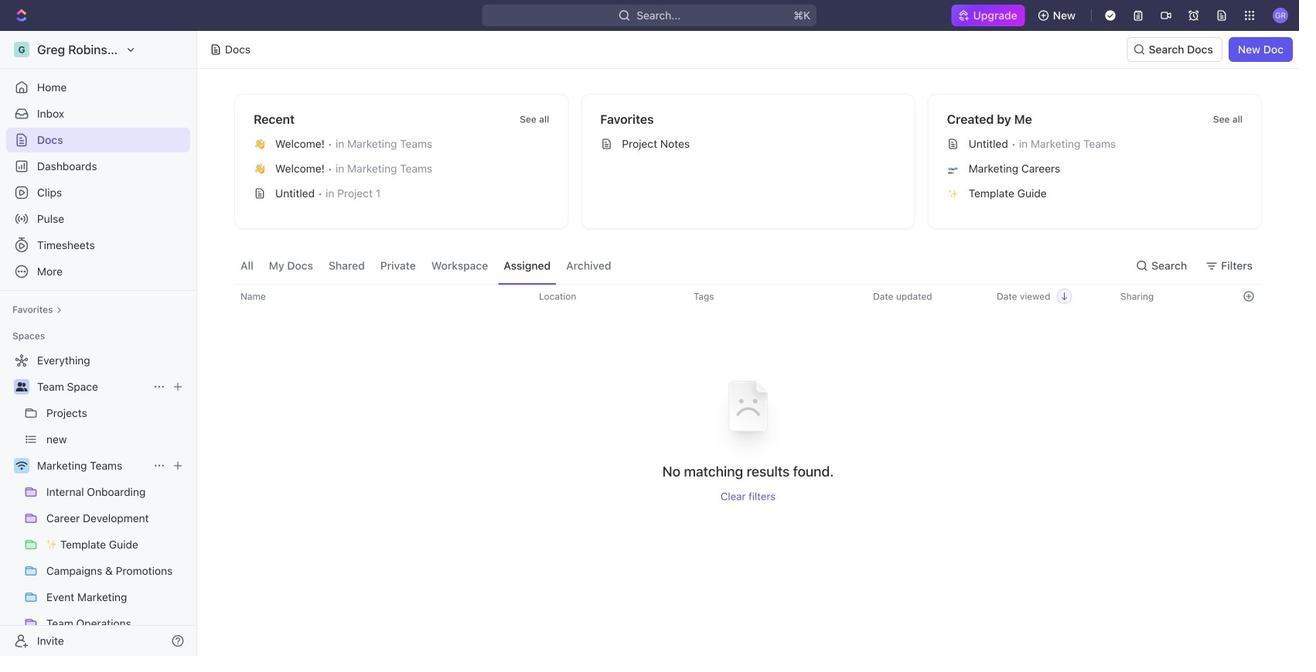 Task type: vqa. For each thing, say whether or not it's contained in the screenshot.
tree at the left of page
yes



Task type: locate. For each thing, give the bounding box(es) containing it.
table
[[221, 284, 1263, 502]]

row
[[221, 284, 1263, 309], [234, 360, 1263, 502]]

greg robinson's workspace, , element
[[14, 42, 29, 57]]

column header
[[221, 291, 231, 302]]

wifi image
[[16, 461, 27, 470]]

tree
[[6, 348, 190, 656]]

tab list
[[234, 248, 618, 284]]

no data image
[[702, 360, 795, 462]]

sidebar navigation
[[0, 31, 200, 656]]



Task type: describe. For each thing, give the bounding box(es) containing it.
tree inside sidebar navigation
[[6, 348, 190, 656]]

user group image
[[16, 382, 27, 391]]

0 vertical spatial row
[[221, 284, 1263, 309]]

1 vertical spatial row
[[234, 360, 1263, 502]]



